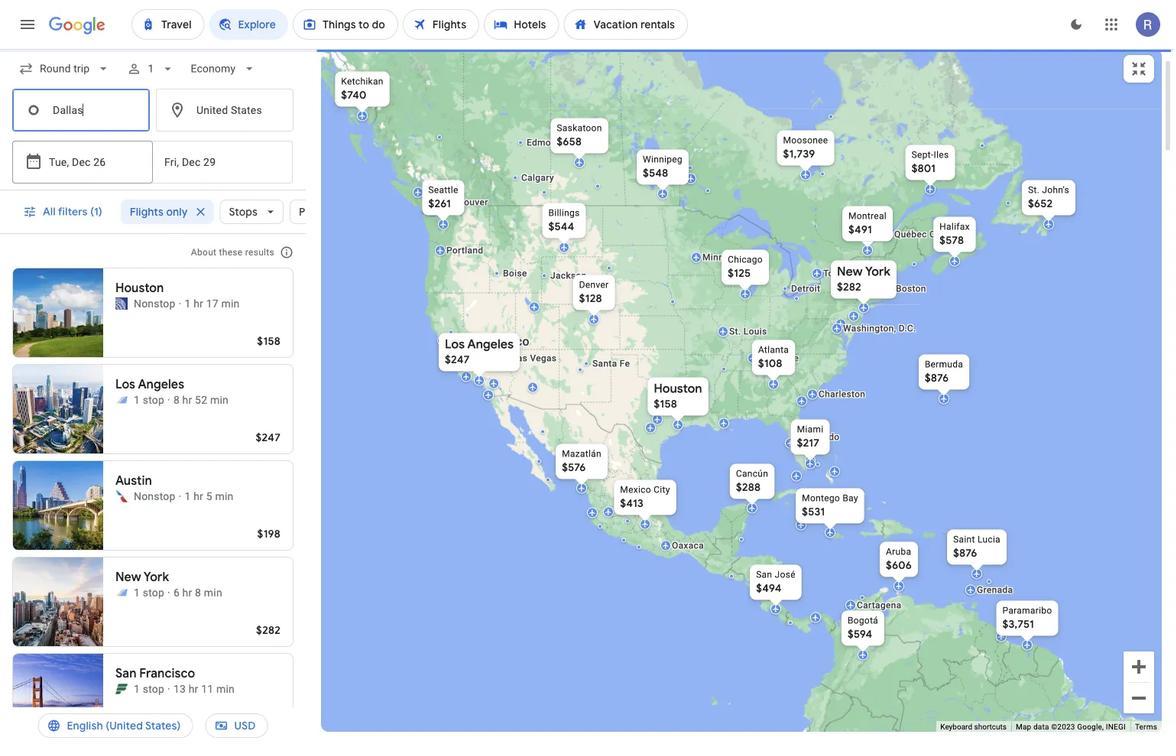 Task type: locate. For each thing, give the bounding box(es) containing it.
city for mexico city $413
[[654, 484, 671, 495]]

0 vertical spatial 1 stop
[[134, 393, 164, 406]]

frontier and spirit image for new york
[[115, 587, 128, 599]]

hr right the 6 in the left of the page
[[182, 586, 192, 599]]

$128
[[579, 292, 602, 306]]

1 horizontal spatial san
[[450, 334, 471, 349]]

1 horizontal spatial new
[[837, 264, 863, 280]]

denver
[[579, 280, 609, 290]]

2 stop from the top
[[143, 586, 164, 599]]

0 horizontal spatial city
[[654, 484, 671, 495]]

1 vertical spatial stop
[[143, 586, 164, 599]]

results
[[245, 247, 275, 258]]

stop for angeles
[[143, 393, 164, 406]]

576 US dollars text field
[[562, 461, 586, 475]]

st. inside st. john's $652
[[1029, 185, 1040, 195]]

frontier and spirit image
[[115, 394, 128, 406], [115, 587, 128, 599]]

loading results progress bar
[[0, 49, 1175, 52]]

3 stop from the top
[[143, 683, 164, 695]]

$876 down bermuda
[[925, 371, 949, 385]]

8 left 52
[[174, 393, 180, 406]]

$491
[[849, 223, 873, 237]]

josé
[[775, 569, 796, 580]]

0 horizontal spatial $282
[[256, 623, 281, 637]]

1 horizontal spatial houston
[[654, 381, 703, 397]]

bogotá $594
[[848, 615, 879, 641]]

1 vertical spatial $876
[[954, 546, 978, 560]]

$217
[[797, 436, 820, 450]]

hr for new york
[[182, 586, 192, 599]]

0 vertical spatial $876
[[925, 371, 949, 385]]

san up $494
[[757, 569, 773, 580]]

2 frontier and spirit image from the top
[[115, 587, 128, 599]]

$544
[[549, 220, 575, 234]]

hr
[[194, 297, 203, 310], [182, 393, 192, 406], [194, 490, 203, 502], [182, 586, 192, 599], [189, 683, 198, 695]]

0 horizontal spatial san francisco
[[115, 666, 195, 681]]

1 horizontal spatial 8
[[195, 586, 201, 599]]

stop down los angeles
[[143, 393, 164, 406]]

1 horizontal spatial $282
[[837, 280, 862, 294]]

1 stop
[[134, 393, 164, 406], [134, 586, 164, 599], [134, 683, 164, 695]]

about these results image
[[268, 234, 305, 271]]

stop for york
[[143, 586, 164, 599]]

1 stop for york
[[134, 586, 164, 599]]

1 vertical spatial city
[[654, 484, 671, 495]]

houston up united icon
[[115, 280, 164, 296]]

angeles
[[468, 337, 514, 352], [138, 377, 184, 392]]

2 1 stop from the top
[[134, 586, 164, 599]]

$108
[[759, 357, 783, 371]]

hr right "13"
[[189, 683, 198, 695]]

0 vertical spatial 8
[[174, 393, 180, 406]]

0 horizontal spatial york
[[144, 569, 169, 585]]

1 horizontal spatial san francisco
[[450, 334, 530, 349]]

0 horizontal spatial angeles
[[138, 377, 184, 392]]

1 vertical spatial nonstop
[[134, 490, 176, 502]]

sept-iles $801
[[912, 150, 949, 176]]

st. for st. louis
[[730, 326, 741, 337]]

1 hr 17 min
[[185, 297, 240, 310]]

1 button
[[120, 50, 182, 87]]

francisco inside map region
[[474, 334, 530, 349]]

nonstop right united icon
[[134, 297, 176, 310]]

0 vertical spatial nonstop
[[134, 297, 176, 310]]

stops
[[229, 205, 258, 219]]

san
[[450, 334, 471, 349], [757, 569, 773, 580], [115, 666, 137, 681]]

0 vertical spatial frontier and spirit image
[[115, 394, 128, 406]]

0 vertical spatial new
[[837, 264, 863, 280]]

nonstop for austin
[[134, 490, 176, 502]]

san francisco inside map region
[[450, 334, 530, 349]]

francisco
[[474, 334, 530, 349], [139, 666, 195, 681]]

min
[[221, 297, 240, 310], [210, 393, 229, 406], [215, 490, 234, 502], [204, 586, 222, 599], [216, 683, 235, 695]]

0 vertical spatial $247
[[445, 353, 470, 367]]

houston up 158 us dollars text box
[[654, 381, 703, 397]]

change appearance image
[[1058, 6, 1095, 43]]

$876 down saint
[[954, 546, 978, 560]]

$876 inside bermuda $876
[[925, 371, 949, 385]]

1 horizontal spatial york
[[866, 264, 891, 280]]

1 stop from the top
[[143, 393, 164, 406]]

0 horizontal spatial $158
[[257, 334, 281, 348]]

108 US dollars text field
[[759, 357, 783, 371]]

san up frontier icon
[[115, 666, 137, 681]]

moosonee $1,739
[[784, 135, 829, 161]]

1
[[148, 62, 154, 75], [185, 297, 191, 310], [134, 393, 140, 406], [185, 490, 191, 502], [134, 586, 140, 599], [134, 683, 140, 695]]

san josé $494
[[757, 569, 796, 595]]

1 horizontal spatial st.
[[1029, 185, 1040, 195]]

min right the 6 in the left of the page
[[204, 586, 222, 599]]

$876 inside saint lucia $876
[[954, 546, 978, 560]]

2 horizontal spatial san
[[757, 569, 773, 580]]

2 nonstop from the top
[[134, 490, 176, 502]]

1 horizontal spatial angeles
[[468, 337, 514, 352]]

calgary
[[522, 172, 554, 183]]

new york $282
[[837, 264, 891, 294]]

0 vertical spatial stop
[[143, 393, 164, 406]]

1 vertical spatial los
[[115, 377, 135, 392]]

atlanta
[[759, 345, 789, 355]]

saint
[[954, 534, 976, 545]]

price
[[299, 205, 325, 219]]

francisco up "13"
[[139, 666, 195, 681]]

city inside mexico city $413
[[654, 484, 671, 495]]

1 vertical spatial francisco
[[139, 666, 195, 681]]

stop left "13"
[[143, 683, 164, 695]]

map data ©2023 google, inegi
[[1016, 722, 1126, 732]]

544 US dollars text field
[[549, 220, 575, 234]]

about
[[191, 247, 217, 258]]

1 horizontal spatial los
[[445, 337, 465, 352]]

york inside new york $282
[[866, 264, 891, 280]]

$261
[[429, 197, 451, 211]]

1 horizontal spatial francisco
[[474, 334, 530, 349]]

john's
[[1043, 185, 1070, 195]]

bogotá
[[848, 615, 879, 626]]

2 vertical spatial san
[[115, 666, 137, 681]]

1 nonstop from the top
[[134, 297, 176, 310]]

1 stop right frontier icon
[[134, 683, 164, 695]]

$189
[[257, 720, 281, 733]]

11
[[201, 683, 214, 695]]

inegi
[[1107, 722, 1126, 732]]

hr left 5
[[194, 490, 203, 502]]

st. up $652 text box
[[1029, 185, 1040, 195]]

houston inside map region
[[654, 381, 703, 397]]

0 horizontal spatial new
[[115, 569, 141, 585]]

1 vertical spatial 8
[[195, 586, 201, 599]]

1 frontier and spirit image from the top
[[115, 394, 128, 406]]

min right 52
[[210, 393, 229, 406]]

city for québec city
[[930, 229, 947, 240]]

0 vertical spatial city
[[930, 229, 947, 240]]

2 vertical spatial stop
[[143, 683, 164, 695]]

lucia
[[978, 534, 1001, 545]]

0 vertical spatial $282
[[837, 280, 862, 294]]

hr left 52
[[182, 393, 192, 406]]

los angeles $247
[[445, 337, 514, 367]]

 image
[[179, 489, 182, 504]]

billings
[[549, 208, 580, 218]]

6 hr 8 min
[[174, 586, 222, 599]]

None text field
[[12, 89, 150, 132]]

stop for francisco
[[143, 683, 164, 695]]

$658
[[557, 135, 582, 149]]

548 US dollars text field
[[643, 166, 669, 180]]

876 US dollars text field
[[954, 546, 978, 560]]

angeles up the las
[[468, 337, 514, 352]]

247 US dollars text field
[[256, 431, 281, 444]]

frontier and spirit image down new york
[[115, 587, 128, 599]]

angeles inside los angeles $247
[[468, 337, 514, 352]]

2 vertical spatial 1 stop
[[134, 683, 164, 695]]

ketchikan $740
[[341, 76, 384, 102]]

1 vertical spatial $158
[[654, 397, 678, 411]]

8
[[174, 393, 180, 406], [195, 586, 201, 599]]

0 horizontal spatial houston
[[115, 280, 164, 296]]

new inside new york $282
[[837, 264, 863, 280]]

hr for san francisco
[[189, 683, 198, 695]]

english (united states) button
[[38, 707, 193, 744]]

0 horizontal spatial los
[[115, 377, 135, 392]]

these
[[219, 247, 243, 258]]

(1)
[[90, 205, 102, 219]]

0 horizontal spatial $247
[[256, 431, 281, 444]]

0 vertical spatial francisco
[[474, 334, 530, 349]]

1 stop down los angeles
[[134, 393, 164, 406]]

nonstop
[[134, 297, 176, 310], [134, 490, 176, 502]]

stop
[[143, 393, 164, 406], [143, 586, 164, 599], [143, 683, 164, 695]]

1 horizontal spatial $876
[[954, 546, 978, 560]]

louis
[[744, 326, 767, 337]]

52
[[195, 393, 207, 406]]

531 US dollars text field
[[802, 505, 825, 519]]

min right 11
[[216, 683, 235, 695]]

flights only
[[130, 205, 188, 219]]

0 horizontal spatial st.
[[730, 326, 741, 337]]

801 US dollars text field
[[912, 162, 936, 176]]

washington,
[[844, 323, 897, 334]]

0 horizontal spatial san
[[115, 666, 137, 681]]

©2023
[[1052, 722, 1076, 732]]

min right 17
[[221, 297, 240, 310]]

austin
[[115, 473, 152, 489]]

0 vertical spatial angeles
[[468, 337, 514, 352]]

1 vertical spatial 1 stop
[[134, 586, 164, 599]]

frontier and spirit image down los angeles
[[115, 394, 128, 406]]

nonstop down austin
[[134, 490, 176, 502]]

1 1 stop from the top
[[134, 393, 164, 406]]

5
[[206, 490, 212, 502]]

los
[[445, 337, 465, 352], [115, 377, 135, 392]]

0 vertical spatial los
[[445, 337, 465, 352]]

3 1 stop from the top
[[134, 683, 164, 695]]

stop down new york
[[143, 586, 164, 599]]

min for san francisco
[[216, 683, 235, 695]]

$876
[[925, 371, 949, 385], [954, 546, 978, 560]]

658 US dollars text field
[[557, 135, 582, 149]]

houston
[[115, 280, 164, 296], [654, 381, 703, 397]]

san francisco up "13"
[[115, 666, 195, 681]]

494 US dollars text field
[[757, 582, 782, 595]]

1 stop down new york
[[134, 586, 164, 599]]

1 horizontal spatial $158
[[654, 397, 678, 411]]

1 vertical spatial frontier and spirit image
[[115, 587, 128, 599]]

1 vertical spatial york
[[144, 569, 169, 585]]

 image
[[179, 296, 182, 311]]

francisco up the las
[[474, 334, 530, 349]]

google,
[[1078, 722, 1105, 732]]

san francisco up the las
[[450, 334, 530, 349]]

grenada
[[977, 585, 1014, 595]]

1 vertical spatial houston
[[654, 381, 703, 397]]

québec city
[[895, 229, 947, 240]]

6
[[174, 586, 180, 599]]

santa
[[593, 358, 617, 369]]

min for los angeles
[[210, 393, 229, 406]]

min right 5
[[215, 490, 234, 502]]

1 stop for angeles
[[134, 393, 164, 406]]

None field
[[12, 55, 117, 83], [185, 55, 263, 83], [12, 55, 117, 83], [185, 55, 263, 83]]

san up $247 text box
[[450, 334, 471, 349]]

aruba
[[886, 546, 912, 557]]

st. left louis
[[730, 326, 741, 337]]

city
[[930, 229, 947, 240], [654, 484, 671, 495]]

billings $544
[[549, 208, 580, 234]]

sept-
[[912, 150, 934, 160]]

0 vertical spatial san francisco
[[450, 334, 530, 349]]

1 vertical spatial angeles
[[138, 377, 184, 392]]

1 horizontal spatial city
[[930, 229, 947, 240]]

1 vertical spatial san francisco
[[115, 666, 195, 681]]

washington, d.c.
[[844, 323, 917, 334]]

st.
[[1029, 185, 1040, 195], [730, 326, 741, 337]]

data
[[1034, 722, 1050, 732]]

$247 inside los angeles $247
[[445, 353, 470, 367]]

los inside los angeles $247
[[445, 337, 465, 352]]

1 horizontal spatial $247
[[445, 353, 470, 367]]

0 horizontal spatial $876
[[925, 371, 949, 385]]

1 stop for francisco
[[134, 683, 164, 695]]

128 US dollars text field
[[579, 292, 602, 306]]

158 US dollars text field
[[654, 397, 678, 411]]

8 right the 6 in the left of the page
[[195, 586, 201, 599]]

0 horizontal spatial 8
[[174, 393, 180, 406]]

1 vertical spatial new
[[115, 569, 141, 585]]

nonstop for houston
[[134, 297, 176, 310]]

0 vertical spatial st.
[[1029, 185, 1040, 195]]

$247
[[445, 353, 470, 367], [256, 431, 281, 444]]

angeles up 8 hr 52 min
[[138, 377, 184, 392]]

282 US dollars text field
[[256, 623, 281, 637]]

montego bay $531
[[802, 493, 859, 519]]

0 vertical spatial houston
[[115, 280, 164, 296]]

1 vertical spatial st.
[[730, 326, 741, 337]]

0 vertical spatial $158
[[257, 334, 281, 348]]

0 vertical spatial york
[[866, 264, 891, 280]]

1 vertical spatial san
[[757, 569, 773, 580]]



Task type: vqa. For each thing, say whether or not it's contained in the screenshot.
$876
yes



Task type: describe. For each thing, give the bounding box(es) containing it.
miami
[[797, 424, 824, 435]]

los for los angeles $247
[[445, 337, 465, 352]]

english
[[67, 719, 103, 733]]

price button
[[290, 193, 351, 230]]

map region
[[138, 0, 1175, 744]]

view smaller map image
[[1130, 60, 1149, 78]]

houston for houston $158
[[654, 381, 703, 397]]

québec
[[895, 229, 927, 240]]

american image
[[115, 490, 128, 502]]

seattle
[[429, 185, 459, 195]]

1 hr 5 min
[[185, 490, 234, 502]]

angeles for los angeles $247
[[468, 337, 514, 352]]

0 horizontal spatial francisco
[[139, 666, 195, 681]]

usd
[[234, 719, 256, 733]]

st. for st. john's $652
[[1029, 185, 1040, 195]]

$594
[[848, 628, 873, 641]]

states)
[[145, 719, 181, 733]]

san inside san josé $494
[[757, 569, 773, 580]]

606 US dollars text field
[[886, 559, 912, 572]]

$494
[[757, 582, 782, 595]]

vegas
[[530, 353, 557, 364]]

keyboard
[[941, 722, 973, 732]]

125 US dollars text field
[[728, 267, 751, 280]]

main menu image
[[18, 15, 37, 34]]

seattle $261
[[429, 185, 459, 211]]

saskatoon
[[557, 123, 602, 133]]

min for new york
[[204, 586, 222, 599]]

$576
[[562, 461, 586, 475]]

Return text field
[[164, 141, 241, 183]]

1 inside "popup button"
[[148, 62, 154, 75]]

288 US dollars text field
[[736, 481, 761, 494]]

$531
[[802, 505, 825, 519]]

terms link
[[1136, 722, 1158, 732]]

boston
[[896, 283, 927, 294]]

1739 US dollars text field
[[784, 147, 816, 161]]

$3,751
[[1003, 618, 1035, 631]]

all
[[43, 205, 56, 219]]

chicago $125
[[728, 254, 763, 280]]

mazatlán $576
[[562, 449, 602, 475]]

bermuda $876
[[925, 359, 964, 385]]

stops button
[[220, 193, 284, 230]]

angeles for los angeles
[[138, 377, 184, 392]]

Where to? text field
[[156, 89, 294, 132]]

594 US dollars text field
[[848, 628, 873, 641]]

new for new york
[[115, 569, 141, 585]]

(united
[[106, 719, 143, 733]]

hr for los angeles
[[182, 393, 192, 406]]

iles
[[934, 150, 949, 160]]

map
[[1016, 722, 1032, 732]]

158 US dollars text field
[[257, 334, 281, 348]]

d.c.
[[899, 323, 917, 334]]

nashville
[[759, 353, 799, 364]]

Departure text field
[[49, 141, 119, 183]]

413 US dollars text field
[[620, 497, 644, 511]]

houston for houston
[[115, 280, 164, 296]]

0 vertical spatial san
[[450, 334, 471, 349]]

only
[[166, 205, 188, 219]]

edmonton
[[527, 137, 571, 148]]

st. john's $652
[[1029, 185, 1070, 211]]

miami $217
[[797, 424, 824, 450]]

247 US dollars text field
[[445, 353, 470, 367]]

ketchikan
[[341, 76, 384, 87]]

paramaribo $3,751
[[1003, 605, 1053, 631]]

about these results
[[191, 247, 275, 258]]

$578
[[940, 234, 965, 247]]

aruba $606
[[886, 546, 912, 572]]

$740
[[341, 88, 367, 102]]

las vegas
[[512, 353, 557, 364]]

876 US dollars text field
[[925, 371, 949, 385]]

652 US dollars text field
[[1029, 197, 1053, 211]]

orlando
[[806, 432, 840, 442]]

frontier image
[[115, 683, 128, 695]]

mexico
[[620, 484, 652, 495]]

saskatoon $658
[[557, 123, 602, 149]]

minneapolis
[[703, 252, 756, 263]]

cancún
[[736, 468, 769, 479]]

all filters (1)
[[43, 205, 102, 219]]

york for new york $282
[[866, 264, 891, 280]]

217 US dollars text field
[[797, 436, 820, 450]]

frontier and spirit image for los angeles
[[115, 394, 128, 406]]

1 vertical spatial $247
[[256, 431, 281, 444]]

new york
[[115, 569, 169, 585]]

198 US dollars text field
[[257, 527, 281, 541]]

terms
[[1136, 722, 1158, 732]]

$288
[[736, 481, 761, 494]]

charleston
[[819, 389, 866, 400]]

keyboard shortcuts
[[941, 722, 1007, 732]]

282 US dollars text field
[[837, 280, 862, 294]]

$801
[[912, 162, 936, 176]]

189 US dollars text field
[[257, 720, 281, 733]]

$125
[[728, 267, 751, 280]]

17
[[206, 297, 219, 310]]

hr left 17
[[194, 297, 203, 310]]

bermuda
[[925, 359, 964, 370]]

flights
[[130, 205, 164, 219]]

jackson
[[551, 270, 587, 281]]

moosonee
[[784, 135, 829, 146]]

shortcuts
[[975, 722, 1007, 732]]

york for new york
[[144, 569, 169, 585]]

montreal $491
[[849, 211, 887, 237]]

las
[[512, 353, 528, 364]]

$198
[[257, 527, 281, 541]]

491 US dollars text field
[[849, 223, 873, 237]]

3751 US dollars text field
[[1003, 618, 1035, 631]]

los for los angeles
[[115, 377, 135, 392]]

$548
[[643, 166, 669, 180]]

all filters (1) button
[[14, 193, 115, 230]]

740 US dollars text field
[[341, 88, 367, 102]]

flights only button
[[121, 193, 214, 230]]

578 US dollars text field
[[940, 234, 965, 247]]

261 US dollars text field
[[429, 197, 451, 211]]

$158 inside houston $158
[[654, 397, 678, 411]]

st. louis
[[730, 326, 767, 337]]

paramaribo
[[1003, 605, 1053, 616]]

oaxaca
[[672, 540, 704, 551]]

fe
[[620, 358, 630, 369]]

usd button
[[205, 707, 268, 744]]

$282 inside new york $282
[[837, 280, 862, 294]]

winnipeg $548
[[643, 154, 683, 180]]

united image
[[115, 298, 128, 310]]

$1,739
[[784, 147, 816, 161]]

new for new york $282
[[837, 264, 863, 280]]

$606
[[886, 559, 912, 572]]

winnipeg
[[643, 154, 683, 165]]

1 vertical spatial $282
[[256, 623, 281, 637]]

filters form
[[0, 49, 306, 190]]

montreal
[[849, 211, 887, 221]]

bay
[[843, 493, 859, 504]]

8 hr 52 min
[[174, 393, 229, 406]]



